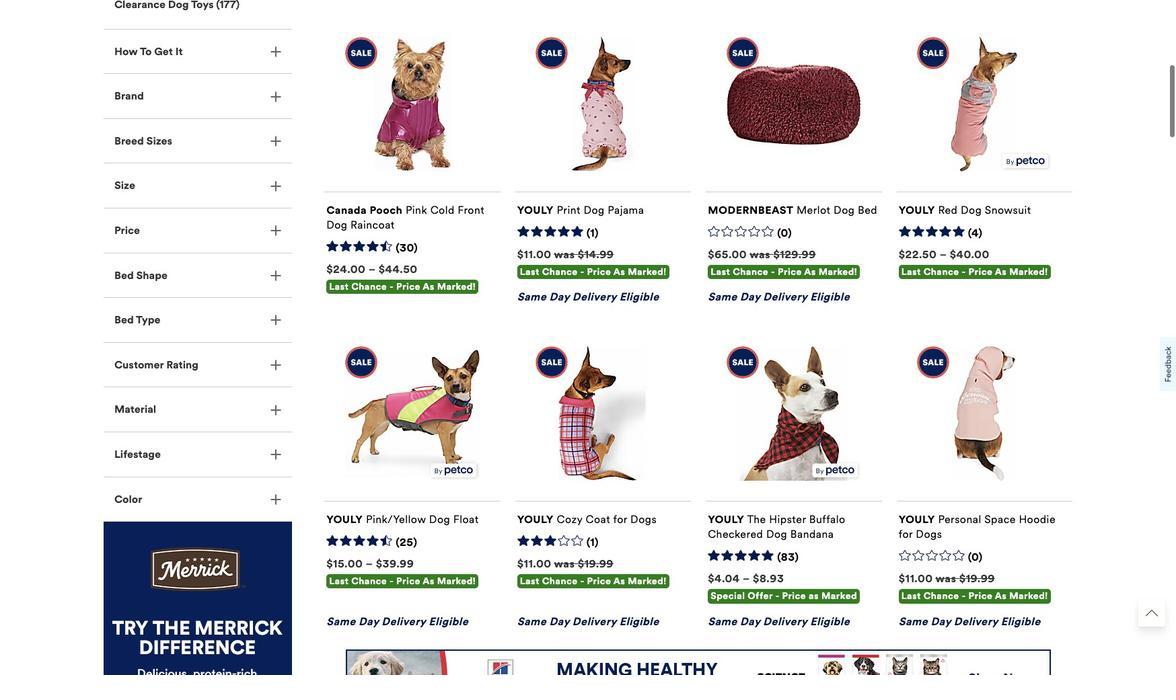 Task type: locate. For each thing, give the bounding box(es) containing it.
1 review element
[[587, 227, 599, 241], [587, 537, 599, 551]]

– inside the $15.00 – $39.99 last chance - price as marked!
[[366, 558, 373, 571]]

1 horizontal spatial for
[[899, 529, 913, 541]]

same day delivery eligible
[[517, 291, 659, 304], [708, 291, 850, 304], [327, 615, 469, 628], [517, 615, 659, 628], [708, 615, 850, 628], [899, 615, 1041, 628]]

(30)
[[396, 242, 418, 255]]

youly left cozy on the left bottom
[[517, 514, 554, 526]]

youly left print
[[517, 204, 554, 217]]

day for pink/yellow
[[359, 615, 379, 628]]

price for print dog pajama
[[587, 266, 611, 278]]

as inside $11.00 was $14.99 last chance - price as marked!
[[614, 266, 625, 278]]

for for youly cozy coat for dogs
[[613, 514, 628, 526]]

plus icon 2 button
[[104, 29, 292, 73], [104, 74, 292, 118], [104, 119, 292, 163], [104, 164, 292, 208], [104, 209, 292, 253], [104, 253, 292, 298], [104, 298, 292, 342], [104, 343, 292, 387], [104, 388, 292, 432], [104, 433, 292, 477], [104, 478, 292, 522]]

marked!
[[628, 266, 667, 278], [819, 266, 857, 278], [1010, 266, 1048, 278], [437, 281, 476, 293], [437, 576, 476, 588], [628, 576, 667, 588], [1010, 591, 1048, 602]]

dog for red
[[961, 204, 982, 217]]

1 vertical spatial 1 review element
[[587, 537, 599, 551]]

youly for print dog pajama
[[517, 204, 554, 217]]

was left "$14.99" in the top of the page
[[554, 248, 575, 261]]

last inside the $15.00 – $39.99 last chance - price as marked!
[[329, 576, 349, 588]]

dogs down personal on the right bottom
[[916, 529, 942, 541]]

for for personal space hoodie for dogs
[[899, 529, 913, 541]]

1 plus icon 2 image from the top
[[271, 46, 281, 57]]

delivery for pink/yellow
[[382, 615, 426, 628]]

price for personal space hoodie for dogs
[[969, 591, 993, 602]]

$19.99 down personal space hoodie for dogs
[[960, 573, 995, 586]]

9 plus icon 2 button from the top
[[104, 388, 292, 432]]

- inside $4.04 – $8.93 special offer - price as marked
[[776, 591, 780, 602]]

$22.50
[[899, 248, 937, 261]]

$11.00 was $19.99 last chance - price as marked! down personal space hoodie for dogs
[[899, 573, 1048, 602]]

same day delivery eligible for pink/yellow
[[327, 615, 469, 628]]

7 plus icon 2 image from the top
[[271, 315, 281, 326]]

1 1 review element from the top
[[587, 227, 599, 241]]

6 plus icon 2 button from the top
[[104, 253, 292, 298]]

0 reviews element up the $129.99
[[777, 227, 792, 241]]

1 vertical spatial (0)
[[968, 551, 983, 564]]

dog down the canada on the top of the page
[[327, 219, 348, 232]]

0 vertical spatial 0 reviews element
[[777, 227, 792, 241]]

was down cozy on the left bottom
[[554, 558, 575, 571]]

$24.00 – $44.50 last chance - price as marked!
[[327, 263, 476, 293]]

0 vertical spatial $19.99
[[578, 558, 614, 571]]

(1) down coat
[[587, 537, 599, 549]]

- for the hipster buffalo checkered dog bandana
[[776, 591, 780, 602]]

- for cozy coat for dogs
[[580, 576, 585, 588]]

0 horizontal spatial (0)
[[777, 227, 792, 240]]

marked! inside $11.00 was $14.99 last chance - price as marked!
[[628, 266, 667, 278]]

2 (1) from the top
[[587, 537, 599, 549]]

youly cozy coat for dogs
[[517, 514, 657, 526]]

marked
[[822, 591, 857, 602]]

plus icon 2 image for 8th plus icon 2 dropdown button from the top
[[271, 360, 281, 371]]

plus icon 2 image for sixth plus icon 2 dropdown button from the top of the page
[[271, 270, 281, 281]]

$15.00
[[327, 558, 363, 571]]

(1) up "$14.99" in the top of the page
[[587, 227, 599, 240]]

0 reviews element for $129.99
[[777, 227, 792, 241]]

1 horizontal spatial dogs
[[916, 529, 942, 541]]

dog down hipster
[[767, 529, 788, 541]]

pink/yellow
[[366, 514, 426, 526]]

the hipster buffalo checkered dog bandana
[[708, 514, 846, 541]]

personal
[[938, 514, 982, 526]]

price inside $22.50 – $40.00 last chance - price as marked!
[[969, 266, 993, 278]]

plus icon 2 image
[[271, 46, 281, 57], [271, 91, 281, 102], [271, 136, 281, 147], [271, 181, 281, 192], [271, 226, 281, 236], [271, 270, 281, 281], [271, 315, 281, 326], [271, 360, 281, 371], [271, 405, 281, 416], [271, 450, 281, 461], [271, 495, 281, 505]]

as inside the $15.00 – $39.99 last chance - price as marked!
[[423, 576, 435, 588]]

0 horizontal spatial for
[[613, 514, 628, 526]]

delivery
[[573, 291, 617, 304], [763, 291, 808, 304], [382, 615, 426, 628], [573, 615, 617, 628], [763, 615, 808, 628], [954, 615, 998, 628]]

0 vertical spatial $11.00
[[517, 248, 552, 261]]

- inside $11.00 was $14.99 last chance - price as marked!
[[580, 266, 585, 278]]

as for print dog pajama
[[614, 266, 625, 278]]

- inside $65.00 was $129.99 last chance - price as marked!
[[771, 266, 775, 278]]

from $15.00 up to $39.99 element
[[327, 558, 414, 571]]

(0) up the $129.99
[[777, 227, 792, 240]]

delivery for cozy
[[573, 615, 617, 628]]

dog right print
[[584, 204, 605, 217]]

same day delivery eligible for merlot
[[708, 291, 850, 304]]

0 vertical spatial (0)
[[777, 227, 792, 240]]

as inside $24.00 – $44.50 last chance - price as marked!
[[423, 281, 435, 293]]

3 plus icon 2 button from the top
[[104, 119, 292, 163]]

price inside the $15.00 – $39.99 last chance - price as marked!
[[396, 576, 421, 588]]

- for merlot dog bed
[[771, 266, 775, 278]]

- inside the $15.00 – $39.99 last chance - price as marked!
[[390, 576, 394, 588]]

$11.00 was $19.99 last chance - price as marked! down the 'youly cozy coat for dogs'
[[517, 558, 667, 588]]

(4)
[[968, 227, 983, 240]]

last for personal space hoodie for dogs
[[902, 591, 921, 602]]

eligible for float
[[429, 615, 469, 628]]

cozy
[[557, 514, 583, 526]]

1 (1) from the top
[[587, 227, 599, 240]]

dogs inside personal space hoodie for dogs
[[916, 529, 942, 541]]

pink cold front dog raincoat
[[327, 204, 485, 232]]

last inside $11.00 was $14.99 last chance - price as marked!
[[520, 266, 540, 278]]

10 plus icon 2 image from the top
[[271, 450, 281, 461]]

youly up the $15.00
[[327, 514, 363, 526]]

– right $22.50
[[940, 248, 947, 261]]

youly print dog pajama
[[517, 204, 644, 217]]

last inside $65.00 was $129.99 last chance - price as marked!
[[711, 266, 730, 278]]

(0)
[[777, 227, 792, 240], [968, 551, 983, 564]]

day for cozy
[[549, 615, 570, 628]]

9 plus icon 2 image from the top
[[271, 405, 281, 416]]

same day delivery eligible for cozy
[[517, 615, 659, 628]]

plus icon 2 image for 10th plus icon 2 dropdown button from the top of the page
[[271, 450, 281, 461]]

$11.00 was $19.99 last chance - price as marked! for (1)
[[517, 558, 667, 588]]

as
[[614, 266, 625, 278], [804, 266, 816, 278], [995, 266, 1007, 278], [423, 281, 435, 293], [423, 576, 435, 588], [614, 576, 625, 588], [995, 591, 1007, 602]]

- for personal space hoodie for dogs
[[962, 591, 966, 602]]

chance inside the $15.00 – $39.99 last chance - price as marked!
[[351, 576, 387, 588]]

$4.04 – $8.93 special offer - price as marked
[[708, 573, 857, 602]]

for inside personal space hoodie for dogs
[[899, 529, 913, 541]]

$40.00
[[950, 248, 990, 261]]

1 vertical spatial (1)
[[587, 537, 599, 549]]

offer
[[748, 591, 773, 602]]

–
[[940, 248, 947, 261], [369, 263, 376, 276], [366, 558, 373, 571], [743, 573, 750, 586]]

last
[[520, 266, 540, 278], [711, 266, 730, 278], [902, 266, 921, 278], [329, 281, 349, 293], [329, 576, 349, 588], [520, 576, 540, 588], [902, 591, 921, 602]]

5 plus icon 2 image from the top
[[271, 226, 281, 236]]

1 horizontal spatial (0)
[[968, 551, 983, 564]]

plus icon 2 image for 11th plus icon 2 dropdown button
[[271, 495, 281, 505]]

– inside $4.04 – $8.93 special offer - price as marked
[[743, 573, 750, 586]]

(1) for dog
[[587, 227, 599, 240]]

for
[[613, 514, 628, 526], [899, 529, 913, 541]]

marked! inside the $15.00 – $39.99 last chance - price as marked!
[[437, 576, 476, 588]]

1 vertical spatial dogs
[[916, 529, 942, 541]]

7 plus icon 2 button from the top
[[104, 298, 292, 342]]

– right the $15.00
[[366, 558, 373, 571]]

$24.00
[[327, 263, 366, 276]]

dogs
[[631, 514, 657, 526], [916, 529, 942, 541]]

2 1 review element from the top
[[587, 537, 599, 551]]

was
[[554, 248, 575, 261], [750, 248, 771, 261], [554, 558, 575, 571], [936, 573, 957, 586]]

youly
[[517, 204, 554, 217], [899, 204, 935, 217], [327, 514, 363, 526], [517, 514, 554, 526], [708, 514, 745, 526], [899, 514, 935, 526]]

1 review element up "$14.99" in the top of the page
[[587, 227, 599, 241]]

1 review element for dog
[[587, 227, 599, 241]]

marked! for merlot dog bed
[[819, 266, 857, 278]]

price inside $24.00 – $44.50 last chance - price as marked!
[[396, 281, 421, 293]]

dog up (4)
[[961, 204, 982, 217]]

0 reviews element
[[777, 227, 792, 241], [968, 551, 983, 565]]

8 plus icon 2 image from the top
[[271, 360, 281, 371]]

eligible for pajama
[[620, 291, 659, 304]]

as for cozy coat for dogs
[[614, 576, 625, 588]]

as inside $22.50 – $40.00 last chance - price as marked!
[[995, 266, 1007, 278]]

marked! inside $22.50 – $40.00 last chance - price as marked!
[[1010, 266, 1048, 278]]

was inside $11.00 was $14.99 last chance - price as marked!
[[554, 248, 575, 261]]

plus icon 2 image for 9th plus icon 2 dropdown button from the top
[[271, 405, 281, 416]]

5 plus icon 2 button from the top
[[104, 209, 292, 253]]

last for merlot dog bed
[[711, 266, 730, 278]]

$4.04
[[708, 573, 740, 586]]

dog left "float"
[[429, 514, 450, 526]]

dog left bed
[[834, 204, 855, 217]]

day
[[549, 291, 570, 304], [740, 291, 760, 304], [359, 615, 379, 628], [549, 615, 570, 628], [740, 615, 760, 628], [931, 615, 951, 628]]

pajama
[[608, 204, 644, 217]]

$19.99
[[578, 558, 614, 571], [960, 573, 995, 586]]

0 vertical spatial 1 review element
[[587, 227, 599, 241]]

1 review element down coat
[[587, 537, 599, 551]]

(25)
[[396, 537, 418, 549]]

was down personal space hoodie for dogs
[[936, 573, 957, 586]]

marked! for personal space hoodie for dogs
[[1010, 591, 1048, 602]]

print
[[557, 204, 581, 217]]

price inside $11.00 was $14.99 last chance - price as marked!
[[587, 266, 611, 278]]

0 horizontal spatial $11.00 was $19.99 last chance - price as marked!
[[517, 558, 667, 588]]

6 plus icon 2 image from the top
[[271, 270, 281, 281]]

0 vertical spatial dogs
[[631, 514, 657, 526]]

4 plus icon 2 image from the top
[[271, 181, 281, 192]]

– for $22.50
[[940, 248, 947, 261]]

$11.00 inside $11.00 was $14.99 last chance - price as marked!
[[517, 248, 552, 261]]

0 horizontal spatial 0 reviews element
[[777, 227, 792, 241]]

as inside $65.00 was $129.99 last chance - price as marked!
[[804, 266, 816, 278]]

0 reviews element down personal space hoodie for dogs
[[968, 551, 983, 565]]

modernbeast merlot dog bed
[[708, 204, 878, 217]]

$14.99
[[578, 248, 614, 261]]

$19.99 for (0)
[[960, 573, 995, 586]]

as
[[809, 591, 819, 602]]

chance inside $11.00 was $14.99 last chance - price as marked!
[[542, 266, 578, 278]]

2 plus icon 2 image from the top
[[271, 91, 281, 102]]

youly red dog snowsuit
[[899, 204, 1032, 217]]

$11.00
[[517, 248, 552, 261], [517, 558, 552, 571], [899, 573, 933, 586]]

1 vertical spatial for
[[899, 529, 913, 541]]

1 vertical spatial 0 reviews element
[[968, 551, 983, 565]]

same
[[517, 291, 547, 304], [708, 291, 737, 304], [327, 615, 356, 628], [517, 615, 547, 628], [708, 615, 737, 628], [899, 615, 928, 628]]

dog inside the hipster buffalo checkered dog bandana
[[767, 529, 788, 541]]

1 vertical spatial $11.00
[[517, 558, 552, 571]]

price inside $65.00 was $129.99 last chance - price as marked!
[[778, 266, 802, 278]]

0 vertical spatial for
[[613, 514, 628, 526]]

1 horizontal spatial $19.99
[[960, 573, 995, 586]]

3 plus icon 2 image from the top
[[271, 136, 281, 147]]

chance inside $24.00 – $44.50 last chance - price as marked!
[[351, 281, 387, 293]]

$44.50
[[379, 263, 418, 276]]

marked! inside $65.00 was $129.99 last chance - price as marked!
[[819, 266, 857, 278]]

last inside $24.00 – $44.50 last chance - price as marked!
[[329, 281, 349, 293]]

youly left "red"
[[899, 204, 935, 217]]

-
[[580, 266, 585, 278], [771, 266, 775, 278], [962, 266, 966, 278], [390, 281, 394, 293], [390, 576, 394, 588], [580, 576, 585, 588], [776, 591, 780, 602], [962, 591, 966, 602]]

1 horizontal spatial $11.00 was $19.99 last chance - price as marked!
[[899, 573, 1048, 602]]

$39.99
[[376, 558, 414, 571]]

(0) down personal space hoodie for dogs
[[968, 551, 983, 564]]

price for cozy coat for dogs
[[587, 576, 611, 588]]

was right $65.00
[[750, 248, 771, 261]]

0 horizontal spatial dogs
[[631, 514, 657, 526]]

space
[[985, 514, 1016, 526]]

chance
[[542, 266, 578, 278], [733, 266, 769, 278], [924, 266, 959, 278], [351, 281, 387, 293], [351, 576, 387, 588], [542, 576, 578, 588], [924, 591, 959, 602]]

chance inside $65.00 was $129.99 last chance - price as marked!
[[733, 266, 769, 278]]

price inside $4.04 – $8.93 special offer - price as marked
[[782, 591, 806, 602]]

was for print
[[554, 248, 575, 261]]

$129.99
[[774, 248, 816, 261]]

as for merlot dog bed
[[804, 266, 816, 278]]

1 vertical spatial $19.99
[[960, 573, 995, 586]]

dog
[[584, 204, 605, 217], [834, 204, 855, 217], [961, 204, 982, 217], [327, 219, 348, 232], [429, 514, 450, 526], [767, 529, 788, 541]]

10 plus icon 2 button from the top
[[104, 433, 292, 477]]

same for modernbeast merlot dog bed
[[708, 291, 737, 304]]

was inside $65.00 was $129.99 last chance - price as marked!
[[750, 248, 771, 261]]

- for pink/yellow dog float
[[390, 576, 394, 588]]

– inside $24.00 – $44.50 last chance - price as marked!
[[369, 263, 376, 276]]

youly up checkered
[[708, 514, 745, 526]]

front
[[458, 204, 485, 217]]

– left $44.50
[[369, 263, 376, 276]]

price
[[587, 266, 611, 278], [778, 266, 802, 278], [969, 266, 993, 278], [396, 281, 421, 293], [396, 576, 421, 588], [587, 576, 611, 588], [782, 591, 806, 602], [969, 591, 993, 602]]

dogs right coat
[[631, 514, 657, 526]]

youly pink/yellow dog float
[[327, 514, 479, 526]]

0 vertical spatial (1)
[[587, 227, 599, 240]]

styled arrow button link
[[1139, 600, 1166, 627]]

day for merlot
[[740, 291, 760, 304]]

plus icon 2 image for fifth plus icon 2 dropdown button
[[271, 226, 281, 236]]

0 horizontal spatial $19.99
[[578, 558, 614, 571]]

plus icon 2 image for 5th plus icon 2 dropdown button from the bottom
[[271, 315, 281, 326]]

1 horizontal spatial 0 reviews element
[[968, 551, 983, 565]]

bed
[[858, 204, 878, 217]]

– inside $22.50 – $40.00 last chance - price as marked!
[[940, 248, 947, 261]]

red
[[938, 204, 958, 217]]

eligible
[[620, 291, 659, 304], [810, 291, 850, 304], [429, 615, 469, 628], [620, 615, 659, 628], [810, 615, 850, 628], [1001, 615, 1041, 628]]

$11.00 was $19.99 last chance - price as marked!
[[517, 558, 667, 588], [899, 573, 1048, 602]]

- inside $24.00 – $44.50 last chance - price as marked!
[[390, 281, 394, 293]]

11 plus icon 2 image from the top
[[271, 495, 281, 505]]

(1)
[[587, 227, 599, 240], [587, 537, 599, 549]]

$19.99 down coat
[[578, 558, 614, 571]]

(1) for coat
[[587, 537, 599, 549]]

– left $8.93
[[743, 573, 750, 586]]

bandana
[[791, 529, 834, 541]]

0 reviews element for $19.99
[[968, 551, 983, 565]]

price for pink/yellow dog float
[[396, 576, 421, 588]]

plus icon 2 image for 1st plus icon 2 dropdown button from the top of the page
[[271, 46, 281, 57]]



Task type: describe. For each thing, give the bounding box(es) containing it.
(0) for $19.99
[[968, 551, 983, 564]]

chance for cozy coat for dogs
[[542, 576, 578, 588]]

as for personal space hoodie for dogs
[[995, 591, 1007, 602]]

- for print dog pajama
[[580, 266, 585, 278]]

2 vertical spatial $11.00
[[899, 573, 933, 586]]

float
[[453, 514, 479, 526]]

cold
[[430, 204, 455, 217]]

$22.50 – $40.00 last chance - price as marked!
[[899, 248, 1048, 278]]

same day delivery eligible for print
[[517, 291, 659, 304]]

8 plus icon 2 button from the top
[[104, 343, 292, 387]]

(0) for $129.99
[[777, 227, 792, 240]]

$65.00
[[708, 248, 747, 261]]

dog for merlot
[[834, 204, 855, 217]]

marked! inside $24.00 – $44.50 last chance - price as marked!
[[437, 281, 476, 293]]

was for cozy
[[554, 558, 575, 571]]

$8.93
[[753, 573, 784, 586]]

hipster
[[769, 514, 806, 526]]

dogs for personal space hoodie for dogs
[[916, 529, 942, 541]]

youly for cozy coat for dogs
[[517, 514, 554, 526]]

last inside $22.50 – $40.00 last chance - price as marked!
[[902, 266, 921, 278]]

last for cozy coat for dogs
[[520, 576, 540, 588]]

canada pooch
[[327, 204, 403, 217]]

1 plus icon 2 button from the top
[[104, 29, 292, 73]]

the
[[747, 514, 766, 526]]

chance for merlot dog bed
[[733, 266, 769, 278]]

25 reviews element
[[396, 537, 418, 551]]

$11.00 was $14.99 last chance - price as marked!
[[517, 248, 667, 278]]

marked! for cozy coat for dogs
[[628, 576, 667, 588]]

checkered
[[708, 529, 763, 541]]

pink
[[406, 204, 427, 217]]

plus icon 2 image for tenth plus icon 2 dropdown button from the bottom of the page
[[271, 91, 281, 102]]

dog inside pink cold front dog raincoat
[[327, 219, 348, 232]]

snowsuit
[[985, 204, 1032, 217]]

canada
[[327, 204, 367, 217]]

4 plus icon 2 button from the top
[[104, 164, 292, 208]]

merlot
[[797, 204, 831, 217]]

eligible for for
[[620, 615, 659, 628]]

$65.00 was $129.99 last chance - price as marked!
[[708, 248, 857, 278]]

2 plus icon 2 button from the top
[[104, 74, 292, 118]]

4 reviews element
[[968, 227, 983, 241]]

chance for print dog pajama
[[542, 266, 578, 278]]

83 reviews element
[[777, 551, 799, 565]]

from $22.50 up to $40.00 element
[[899, 248, 990, 261]]

buffalo
[[809, 514, 846, 526]]

chance for pink/yellow dog float
[[351, 576, 387, 588]]

day for print
[[549, 291, 570, 304]]

same for youly cozy coat for dogs
[[517, 615, 547, 628]]

pooch
[[370, 204, 403, 217]]

marked! for pink/yellow dog float
[[437, 576, 476, 588]]

as for pink/yellow dog float
[[423, 576, 435, 588]]

youly for pink/yellow dog float
[[327, 514, 363, 526]]

– for $24.00
[[369, 263, 376, 276]]

chance inside $22.50 – $40.00 last chance - price as marked!
[[924, 266, 959, 278]]

from $4.04 up to $8.93 element
[[708, 573, 784, 586]]

$11.00 for youly cozy coat for dogs
[[517, 558, 552, 571]]

$11.00 for youly print dog pajama
[[517, 248, 552, 261]]

11 plus icon 2 button from the top
[[104, 478, 292, 522]]

same for youly print dog pajama
[[517, 291, 547, 304]]

last for print dog pajama
[[520, 266, 540, 278]]

price for merlot dog bed
[[778, 266, 802, 278]]

dog for pink/yellow
[[429, 514, 450, 526]]

30 reviews element
[[396, 242, 418, 256]]

same for youly pink/yellow dog float
[[327, 615, 356, 628]]

scroll to top image
[[1146, 608, 1158, 620]]

price for the hipster buffalo checkered dog bandana
[[782, 591, 806, 602]]

coat
[[586, 514, 610, 526]]

(83)
[[777, 551, 799, 564]]

$15.00 – $39.99 last chance - price as marked!
[[327, 558, 476, 588]]

dogs for youly cozy coat for dogs
[[631, 514, 657, 526]]

last for pink/yellow dog float
[[329, 576, 349, 588]]

modernbeast
[[708, 204, 794, 217]]

personal space hoodie for dogs
[[899, 514, 1056, 541]]

delivery for merlot
[[763, 291, 808, 304]]

raincoat
[[351, 219, 395, 232]]

delivery for print
[[573, 291, 617, 304]]

dog for print
[[584, 204, 605, 217]]

eligible for bed
[[810, 291, 850, 304]]

$11.00 was $19.99 last chance - price as marked! for (0)
[[899, 573, 1048, 602]]

$19.99 for (1)
[[578, 558, 614, 571]]

– for $4.04
[[743, 573, 750, 586]]

1 review element for coat
[[587, 537, 599, 551]]

youly left personal on the right bottom
[[899, 514, 935, 526]]

chance for personal space hoodie for dogs
[[924, 591, 959, 602]]

marked! for print dog pajama
[[628, 266, 667, 278]]

plus icon 2 image for third plus icon 2 dropdown button from the top of the page
[[271, 136, 281, 147]]

from $24.00 up to $44.50 element
[[327, 263, 418, 276]]

- inside $22.50 – $40.00 last chance - price as marked!
[[962, 266, 966, 278]]

was for merlot
[[750, 248, 771, 261]]

special
[[711, 591, 745, 602]]

– for $15.00
[[366, 558, 373, 571]]

plus icon 2 image for 8th plus icon 2 dropdown button from the bottom of the page
[[271, 181, 281, 192]]

hoodie
[[1019, 514, 1056, 526]]

youly for red dog snowsuit
[[899, 204, 935, 217]]



Task type: vqa. For each thing, say whether or not it's contained in the screenshot.
was associated with Print
yes



